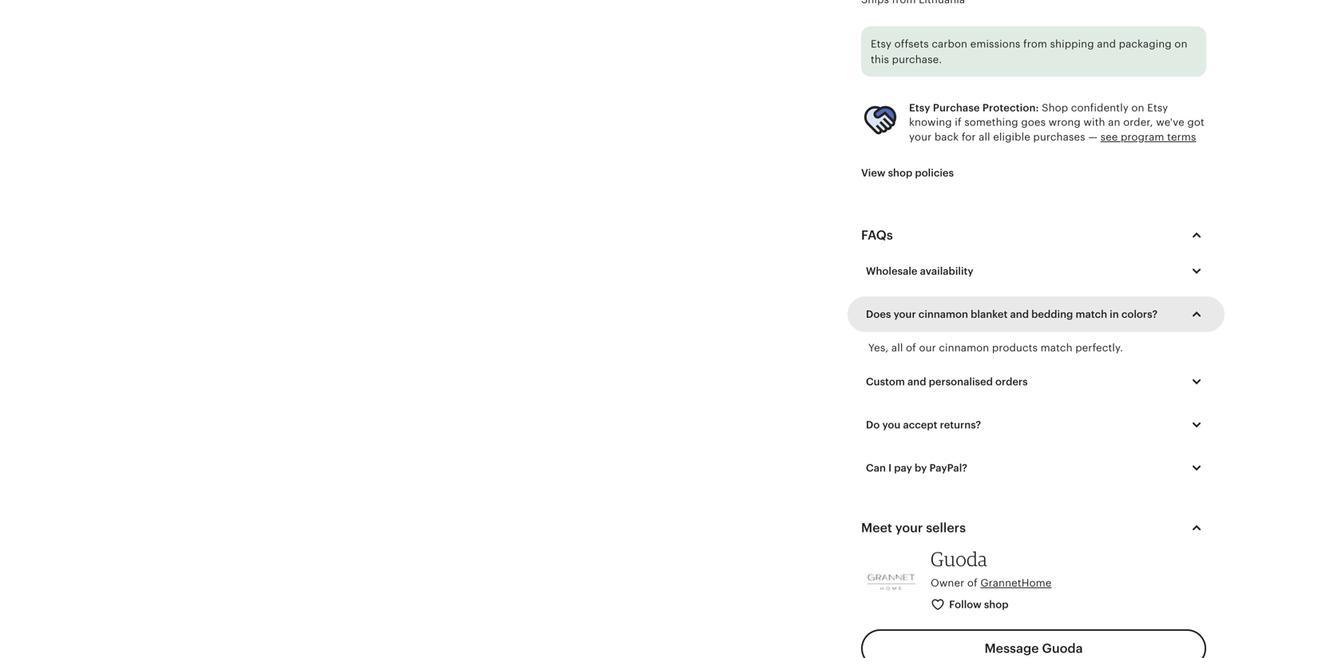 Task type: vqa. For each thing, say whether or not it's contained in the screenshot.
Gemma Pearl Necklace image 9
no



Task type: locate. For each thing, give the bounding box(es) containing it.
and right custom
[[908, 376, 926, 388]]

all right for
[[979, 131, 990, 143]]

0 horizontal spatial of
[[906, 342, 916, 354]]

1 horizontal spatial match
[[1076, 308, 1107, 320]]

cinnamon
[[919, 308, 968, 320], [939, 342, 989, 354]]

confidently
[[1071, 102, 1129, 114]]

1 horizontal spatial shop
[[984, 599, 1009, 611]]

wrong
[[1049, 116, 1081, 128]]

1 horizontal spatial of
[[967, 577, 978, 589]]

your inside 'dropdown button'
[[894, 308, 916, 320]]

cinnamon inside 'dropdown button'
[[919, 308, 968, 320]]

blanket
[[971, 308, 1008, 320]]

1 horizontal spatial and
[[1010, 308, 1029, 320]]

order,
[[1123, 116, 1153, 128]]

see
[[1101, 131, 1118, 143]]

and right blanket
[[1010, 308, 1029, 320]]

view shop policies
[[861, 167, 954, 179]]

1 horizontal spatial guoda
[[1042, 642, 1083, 656]]

wholesale availability
[[866, 265, 974, 277]]

1 vertical spatial match
[[1041, 342, 1073, 354]]

1 vertical spatial shop
[[984, 599, 1009, 611]]

0 horizontal spatial guoda
[[931, 547, 988, 571]]

0 vertical spatial of
[[906, 342, 916, 354]]

shop
[[888, 167, 913, 179], [984, 599, 1009, 611]]

match down bedding
[[1041, 342, 1073, 354]]

2 vertical spatial your
[[895, 521, 923, 535]]

shipping
[[1050, 38, 1094, 50]]

your down 'knowing'
[[909, 131, 932, 143]]

from
[[1023, 38, 1047, 50]]

and inside 'dropdown button'
[[1010, 308, 1029, 320]]

and right shipping
[[1097, 38, 1116, 50]]

your inside dropdown button
[[895, 521, 923, 535]]

of for yes,
[[906, 342, 916, 354]]

faqs
[[861, 228, 893, 243]]

pay
[[894, 462, 912, 474]]

by
[[915, 462, 927, 474]]

0 vertical spatial guoda
[[931, 547, 988, 571]]

your right does
[[894, 308, 916, 320]]

2 horizontal spatial and
[[1097, 38, 1116, 50]]

meet your sellers
[[861, 521, 966, 535]]

0 vertical spatial and
[[1097, 38, 1116, 50]]

etsy for etsy offsets carbon emissions from shipping and packaging on this purchase.
[[871, 38, 892, 50]]

cinnamon up personalised on the right bottom
[[939, 342, 989, 354]]

on inside shop confidently on etsy knowing if something goes wrong with an order, we've got your back for all eligible purchases —
[[1132, 102, 1145, 114]]

can i pay by paypal? button
[[854, 451, 1218, 485]]

guoda up owner at the right of the page
[[931, 547, 988, 571]]

paypal?
[[930, 462, 968, 474]]

on inside etsy offsets carbon emissions from shipping and packaging on this purchase.
[[1175, 38, 1188, 50]]

0 horizontal spatial and
[[908, 376, 926, 388]]

0 horizontal spatial on
[[1132, 102, 1145, 114]]

1 vertical spatial on
[[1132, 102, 1145, 114]]

grannethome link
[[981, 577, 1052, 589]]

0 vertical spatial cinnamon
[[919, 308, 968, 320]]

an
[[1108, 116, 1121, 128]]

do you accept returns? button
[[854, 408, 1218, 442]]

1 horizontal spatial on
[[1175, 38, 1188, 50]]

0 vertical spatial match
[[1076, 308, 1107, 320]]

meet your sellers button
[[847, 509, 1221, 547]]

0 horizontal spatial shop
[[888, 167, 913, 179]]

shop confidently on etsy knowing if something goes wrong with an order, we've got your back for all eligible purchases —
[[909, 102, 1205, 143]]

guoda inside button
[[1042, 642, 1083, 656]]

of up follow shop button
[[967, 577, 978, 589]]

etsy inside etsy offsets carbon emissions from shipping and packaging on this purchase.
[[871, 38, 892, 50]]

our
[[919, 342, 936, 354]]

shop right view
[[888, 167, 913, 179]]

your right "meet" at the right of page
[[895, 521, 923, 535]]

accept
[[903, 419, 938, 431]]

etsy
[[871, 38, 892, 50], [909, 102, 930, 114], [1147, 102, 1168, 114]]

guoda right the message
[[1042, 642, 1083, 656]]

0 horizontal spatial all
[[892, 342, 903, 354]]

your for sellers
[[895, 521, 923, 535]]

of left the our
[[906, 342, 916, 354]]

wholesale availability button
[[854, 255, 1218, 288]]

1 horizontal spatial etsy
[[909, 102, 930, 114]]

message
[[985, 642, 1039, 656]]

etsy up we've
[[1147, 102, 1168, 114]]

etsy for etsy purchase protection:
[[909, 102, 930, 114]]

match
[[1076, 308, 1107, 320], [1041, 342, 1073, 354]]

custom and personalised orders
[[866, 376, 1028, 388]]

yes, all of our cinnamon products match perfectly.
[[868, 342, 1123, 354]]

etsy offsets carbon emissions from shipping and packaging on this purchase.
[[871, 38, 1188, 65]]

all right "yes,"
[[892, 342, 903, 354]]

bedding
[[1032, 308, 1073, 320]]

follow
[[949, 599, 982, 611]]

carbon
[[932, 38, 968, 50]]

all inside shop confidently on etsy knowing if something goes wrong with an order, we've got your back for all eligible purchases —
[[979, 131, 990, 143]]

shop down 'grannethome' link
[[984, 599, 1009, 611]]

match left 'in' in the top of the page
[[1076, 308, 1107, 320]]

1 vertical spatial cinnamon
[[939, 342, 989, 354]]

0 horizontal spatial etsy
[[871, 38, 892, 50]]

on
[[1175, 38, 1188, 50], [1132, 102, 1145, 114]]

etsy up 'knowing'
[[909, 102, 930, 114]]

cinnamon up the our
[[919, 308, 968, 320]]

guoda
[[931, 547, 988, 571], [1042, 642, 1083, 656]]

packaging
[[1119, 38, 1172, 50]]

guoda image
[[861, 552, 921, 612]]

—
[[1088, 131, 1098, 143]]

1 vertical spatial and
[[1010, 308, 1029, 320]]

0 vertical spatial your
[[909, 131, 932, 143]]

1 horizontal spatial all
[[979, 131, 990, 143]]

all
[[979, 131, 990, 143], [892, 342, 903, 354]]

wholesale
[[866, 265, 918, 277]]

0 vertical spatial shop
[[888, 167, 913, 179]]

on right packaging
[[1175, 38, 1188, 50]]

and
[[1097, 38, 1116, 50], [1010, 308, 1029, 320], [908, 376, 926, 388]]

message guoda
[[985, 642, 1083, 656]]

1 vertical spatial your
[[894, 308, 916, 320]]

message guoda button
[[861, 630, 1206, 658]]

and inside dropdown button
[[908, 376, 926, 388]]

purchases
[[1033, 131, 1086, 143]]

0 vertical spatial on
[[1175, 38, 1188, 50]]

0 horizontal spatial match
[[1041, 342, 1073, 354]]

shop inside button
[[984, 599, 1009, 611]]

see program terms
[[1101, 131, 1196, 143]]

availability
[[920, 265, 974, 277]]

1 vertical spatial of
[[967, 577, 978, 589]]

grannethome
[[981, 577, 1052, 589]]

on up 'order,'
[[1132, 102, 1145, 114]]

etsy up this
[[871, 38, 892, 50]]

we've
[[1156, 116, 1185, 128]]

of
[[906, 342, 916, 354], [967, 577, 978, 589]]

0 vertical spatial all
[[979, 131, 990, 143]]

etsy inside shop confidently on etsy knowing if something goes wrong with an order, we've got your back for all eligible purchases —
[[1147, 102, 1168, 114]]

match inside 'dropdown button'
[[1076, 308, 1107, 320]]

2 horizontal spatial etsy
[[1147, 102, 1168, 114]]

your
[[909, 131, 932, 143], [894, 308, 916, 320], [895, 521, 923, 535]]

1 vertical spatial guoda
[[1042, 642, 1083, 656]]

eligible
[[993, 131, 1031, 143]]

orders
[[996, 376, 1028, 388]]

shop inside button
[[888, 167, 913, 179]]

knowing
[[909, 116, 952, 128]]

of inside guoda owner of grannethome
[[967, 577, 978, 589]]

2 vertical spatial and
[[908, 376, 926, 388]]



Task type: describe. For each thing, give the bounding box(es) containing it.
your inside shop confidently on etsy knowing if something goes wrong with an order, we've got your back for all eligible purchases —
[[909, 131, 932, 143]]

sellers
[[926, 521, 966, 535]]

yes,
[[868, 342, 889, 354]]

shop for follow
[[984, 599, 1009, 611]]

etsy purchase protection:
[[909, 102, 1039, 114]]

does
[[866, 308, 891, 320]]

guoda owner of grannethome
[[931, 547, 1052, 589]]

can
[[866, 462, 886, 474]]

do
[[866, 419, 880, 431]]

does your cinnamon blanket and bedding match in colors?
[[866, 308, 1158, 320]]

shop for view
[[888, 167, 913, 179]]

do you accept returns?
[[866, 419, 981, 431]]

faqs button
[[847, 216, 1221, 255]]

of for guoda
[[967, 577, 978, 589]]

does your cinnamon blanket and bedding match in colors? button
[[854, 298, 1218, 331]]

and inside etsy offsets carbon emissions from shipping and packaging on this purchase.
[[1097, 38, 1116, 50]]

your for cinnamon
[[894, 308, 916, 320]]

can i pay by paypal?
[[866, 462, 968, 474]]

view
[[861, 167, 886, 179]]

for
[[962, 131, 976, 143]]

emissions
[[970, 38, 1021, 50]]

in
[[1110, 308, 1119, 320]]

view shop policies button
[[849, 159, 966, 188]]

goes
[[1021, 116, 1046, 128]]

policies
[[915, 167, 954, 179]]

custom
[[866, 376, 905, 388]]

match for products
[[1041, 342, 1073, 354]]

terms
[[1167, 131, 1196, 143]]

got
[[1188, 116, 1205, 128]]

products
[[992, 342, 1038, 354]]

offsets
[[895, 38, 929, 50]]

follow shop button
[[919, 590, 1022, 620]]

you
[[882, 419, 901, 431]]

something
[[965, 116, 1018, 128]]

owner
[[931, 577, 965, 589]]

with
[[1084, 116, 1105, 128]]

shop
[[1042, 102, 1068, 114]]

i
[[889, 462, 892, 474]]

returns?
[[940, 419, 981, 431]]

1 vertical spatial all
[[892, 342, 903, 354]]

follow shop
[[949, 599, 1009, 611]]

colors?
[[1122, 308, 1158, 320]]

meet
[[861, 521, 892, 535]]

personalised
[[929, 376, 993, 388]]

protection:
[[983, 102, 1039, 114]]

purchase.
[[892, 53, 942, 65]]

match for bedding
[[1076, 308, 1107, 320]]

guoda inside guoda owner of grannethome
[[931, 547, 988, 571]]

purchase
[[933, 102, 980, 114]]

perfectly.
[[1076, 342, 1123, 354]]

if
[[955, 116, 962, 128]]

back
[[935, 131, 959, 143]]

see program terms link
[[1101, 131, 1196, 143]]

program
[[1121, 131, 1164, 143]]

custom and personalised orders button
[[854, 365, 1218, 399]]

this
[[871, 53, 889, 65]]



